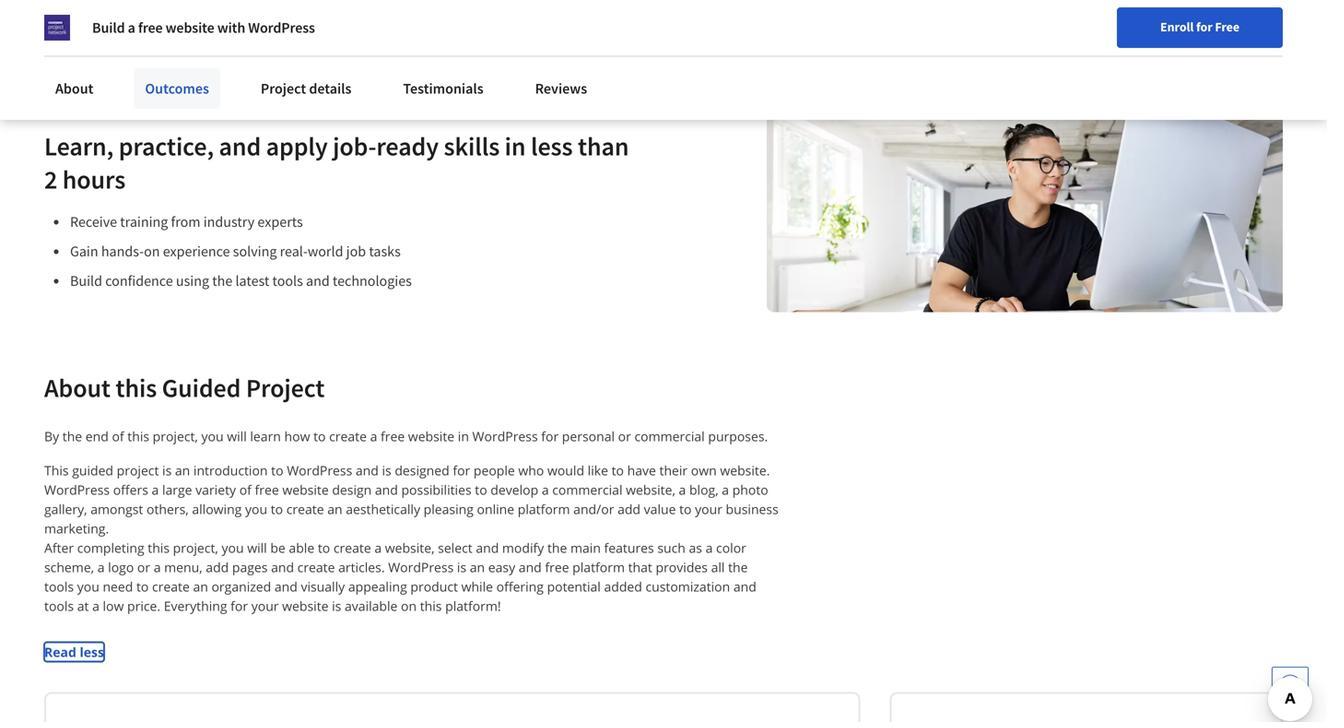 Task type: locate. For each thing, give the bounding box(es) containing it.
tools down 'real-' on the left top of page
[[272, 271, 303, 290]]

experience
[[163, 242, 230, 260]]

project, up the menu,
[[173, 539, 218, 556]]

add up organized
[[206, 558, 229, 576]]

0 vertical spatial in
[[505, 130, 526, 162]]

1 vertical spatial on
[[401, 597, 417, 615]]

platform down the develop
[[518, 500, 570, 518]]

of down introduction
[[239, 481, 252, 498]]

0 vertical spatial about
[[55, 79, 94, 98]]

articles.
[[339, 558, 385, 576]]

1 horizontal spatial less
[[531, 130, 573, 162]]

1 horizontal spatial your
[[695, 500, 723, 518]]

1 vertical spatial add
[[206, 558, 229, 576]]

commercial up and/or
[[553, 481, 623, 498]]

tools
[[272, 271, 303, 290], [44, 578, 74, 595], [44, 597, 74, 615]]

logo
[[108, 558, 134, 576]]

1 horizontal spatial platform
[[573, 558, 625, 576]]

create down the menu,
[[152, 578, 190, 595]]

experts
[[258, 212, 303, 231]]

for up would in the left bottom of the page
[[542, 427, 559, 445]]

project, down about this guided project on the left of the page
[[153, 427, 198, 445]]

to right 'like'
[[612, 461, 624, 479]]

coursera enterprise logos image
[[872, 0, 1241, 6]]

and left apply
[[219, 130, 261, 162]]

appealing
[[348, 578, 407, 595]]

this
[[116, 372, 157, 404], [128, 427, 149, 445], [148, 539, 170, 556], [420, 597, 442, 615]]

testimonials
[[403, 79, 484, 98]]

you
[[201, 427, 224, 445], [245, 500, 267, 518], [222, 539, 244, 556], [77, 578, 99, 595]]

with
[[217, 18, 245, 37]]

testimonials link
[[392, 68, 495, 109]]

create up able
[[287, 500, 324, 518]]

enroll
[[1161, 18, 1194, 35]]

large
[[162, 481, 192, 498]]

a left the menu,
[[154, 558, 161, 576]]

or right the "logo"
[[137, 558, 150, 576]]

0 vertical spatial project
[[261, 79, 306, 98]]

0 vertical spatial less
[[531, 130, 573, 162]]

hours
[[62, 163, 126, 195]]

pages
[[232, 558, 268, 576]]

on inside this guided project is an introduction to wordpress and is designed for people who would like to have their own website. wordpress offers a large variety of free website design and possibilities to develop a commercial website, a blog, a photo gallery, amongst others, allowing you to create an aesthetically pleasing online platform and/or add value to your business marketing. after completing this project, you will be able to create a website, select and modify the main features such as a color scheme, a logo or a menu, add pages and create articles. wordpress is an easy and free platform that provides all the tools you need to create an organized and visually appealing product while offering potential added customization and tools at a low price. everything for your website is available on this platform!
[[401, 597, 417, 615]]

website up designed
[[408, 427, 455, 445]]

help center image
[[1280, 674, 1302, 696]]

free up outcomes link
[[138, 18, 163, 37]]

less left "than"
[[531, 130, 573, 162]]

marketing.
[[44, 520, 109, 537]]

platform!
[[445, 597, 501, 615]]

project
[[261, 79, 306, 98], [246, 372, 325, 404]]

to up be
[[271, 500, 283, 518]]

0 horizontal spatial website,
[[385, 539, 435, 556]]

allowing
[[192, 500, 242, 518]]

0 horizontal spatial of
[[112, 427, 124, 445]]

in right skills
[[505, 130, 526, 162]]

commercial inside this guided project is an introduction to wordpress and is designed for people who would like to have their own website. wordpress offers a large variety of free website design and possibilities to develop a commercial website, a blog, a photo gallery, amongst others, allowing you to create an aesthetically pleasing online platform and/or add value to your business marketing. after completing this project, you will be able to create a website, select and modify the main features such as a color scheme, a logo or a menu, add pages and create articles. wordpress is an easy and free platform that provides all the tools you need to create an organized and visually appealing product while offering potential added customization and tools at a low price. everything for your website is available on this platform!
[[553, 481, 623, 498]]

1 vertical spatial build
[[70, 271, 102, 290]]

0 horizontal spatial in
[[458, 427, 469, 445]]

commercial up their
[[635, 427, 705, 445]]

0 vertical spatial website,
[[626, 481, 676, 498]]

1 vertical spatial project,
[[173, 539, 218, 556]]

to down people
[[475, 481, 487, 498]]

wordpress right with
[[248, 18, 315, 37]]

free
[[1216, 18, 1240, 35]]

need
[[103, 578, 133, 595]]

their
[[660, 461, 688, 479]]

build down "gain"
[[70, 271, 102, 290]]

build
[[92, 18, 125, 37], [70, 271, 102, 290]]

1 vertical spatial about
[[44, 372, 111, 404]]

1 vertical spatial or
[[137, 558, 150, 576]]

1 vertical spatial project
[[246, 372, 325, 404]]

have
[[628, 461, 656, 479]]

a right coursera project network image
[[128, 18, 135, 37]]

details
[[309, 79, 352, 98]]

1 vertical spatial tools
[[44, 578, 74, 595]]

the right all
[[729, 558, 748, 576]]

for left free
[[1197, 18, 1213, 35]]

0 horizontal spatial your
[[251, 597, 279, 615]]

is down the visually
[[332, 597, 342, 615]]

0 horizontal spatial less
[[80, 643, 104, 661]]

about for about
[[55, 79, 94, 98]]

website, left the select
[[385, 539, 435, 556]]

0 horizontal spatial add
[[206, 558, 229, 576]]

in up possibilities
[[458, 427, 469, 445]]

your down blog,
[[695, 500, 723, 518]]

of inside this guided project is an introduction to wordpress and is designed for people who would like to have their own website. wordpress offers a large variety of free website design and possibilities to develop a commercial website, a blog, a photo gallery, amongst others, allowing you to create an aesthetically pleasing online platform and/or add value to your business marketing. after completing this project, you will be able to create a website, select and modify the main features such as a color scheme, a logo or a menu, add pages and create articles. wordpress is an easy and free platform that provides all the tools you need to create an organized and visually appealing product while offering potential added customization and tools at a low price. everything for your website is available on this platform!
[[239, 481, 252, 498]]

will left learn
[[227, 427, 247, 445]]

for up possibilities
[[453, 461, 471, 479]]

0 vertical spatial build
[[92, 18, 125, 37]]

0 vertical spatial or
[[618, 427, 631, 445]]

by
[[44, 427, 59, 445]]

0 vertical spatial your
[[695, 500, 723, 518]]

wordpress
[[248, 18, 315, 37], [473, 427, 538, 445], [287, 461, 352, 479], [44, 481, 110, 498], [388, 558, 454, 576]]

build right coursera project network image
[[92, 18, 125, 37]]

main
[[571, 539, 601, 556]]

and
[[219, 130, 261, 162], [306, 271, 330, 290], [356, 461, 379, 479], [375, 481, 398, 498], [476, 539, 499, 556], [271, 558, 294, 576], [519, 558, 542, 576], [275, 578, 298, 595], [734, 578, 757, 595]]

who
[[519, 461, 544, 479]]

the right by
[[62, 427, 82, 445]]

a left the "logo"
[[98, 558, 105, 576]]

1 horizontal spatial on
[[401, 597, 417, 615]]

1 vertical spatial commercial
[[553, 481, 623, 498]]

technologies
[[333, 271, 412, 290]]

1 horizontal spatial will
[[247, 539, 267, 556]]

or right personal at the left
[[618, 427, 631, 445]]

completing
[[77, 539, 144, 556]]

coursera image
[[22, 15, 139, 44]]

tools left at
[[44, 597, 74, 615]]

to
[[314, 427, 326, 445], [271, 461, 284, 479], [612, 461, 624, 479], [475, 481, 487, 498], [271, 500, 283, 518], [680, 500, 692, 518], [318, 539, 330, 556], [136, 578, 149, 595]]

0 vertical spatial add
[[618, 500, 641, 518]]

1 horizontal spatial of
[[239, 481, 252, 498]]

project,
[[153, 427, 198, 445], [173, 539, 218, 556]]

less inside learn, practice, and apply job-ready skills in less than 2 hours
[[531, 130, 573, 162]]

2 vertical spatial tools
[[44, 597, 74, 615]]

add left value
[[618, 500, 641, 518]]

a down their
[[679, 481, 686, 498]]

this up the menu,
[[148, 539, 170, 556]]

others,
[[147, 500, 189, 518]]

and down be
[[271, 558, 294, 576]]

gain
[[70, 242, 98, 260]]

1 horizontal spatial add
[[618, 500, 641, 518]]

website down the visually
[[282, 597, 329, 615]]

project up how
[[246, 372, 325, 404]]

0 vertical spatial tools
[[272, 271, 303, 290]]

project left details
[[261, 79, 306, 98]]

a up 'articles.'
[[375, 539, 382, 556]]

and up design
[[356, 461, 379, 479]]

for
[[1197, 18, 1213, 35], [542, 427, 559, 445], [453, 461, 471, 479], [231, 597, 248, 615]]

1 vertical spatial less
[[80, 643, 104, 661]]

modify
[[502, 539, 544, 556]]

end
[[86, 427, 109, 445]]

purposes.
[[709, 427, 768, 445]]

will up pages
[[247, 539, 267, 556]]

0 vertical spatial on
[[144, 242, 160, 260]]

about
[[55, 79, 94, 98], [44, 372, 111, 404]]

this guided project is an introduction to wordpress and is designed for people who would like to have their own website. wordpress offers a large variety of free website design and possibilities to develop a commercial website, a blog, a photo gallery, amongst others, allowing you to create an aesthetically pleasing online platform and/or add value to your business marketing. after completing this project, you will be able to create a website, select and modify the main features such as a color scheme, a logo or a menu, add pages and create articles. wordpress is an easy and free platform that provides all the tools you need to create an organized and visually appealing product while offering potential added customization and tools at a low price. everything for your website is available on this platform!
[[44, 461, 782, 615]]

of right end
[[112, 427, 124, 445]]

designed
[[395, 461, 450, 479]]

about up end
[[44, 372, 111, 404]]

create
[[329, 427, 367, 445], [287, 500, 324, 518], [334, 539, 371, 556], [298, 558, 335, 576], [152, 578, 190, 595]]

on down training
[[144, 242, 160, 260]]

organized
[[212, 578, 271, 595]]

free up designed
[[381, 427, 405, 445]]

0 horizontal spatial or
[[137, 558, 150, 576]]

you right allowing
[[245, 500, 267, 518]]

1 vertical spatial of
[[239, 481, 252, 498]]

or
[[618, 427, 631, 445], [137, 558, 150, 576]]

customization
[[646, 578, 731, 595]]

show notifications image
[[1132, 23, 1154, 45]]

0 horizontal spatial platform
[[518, 500, 570, 518]]

tools down scheme,
[[44, 578, 74, 595]]

added
[[604, 578, 643, 595]]

price.
[[127, 597, 161, 615]]

about up the learn,
[[55, 79, 94, 98]]

confidence
[[105, 271, 173, 290]]

you up pages
[[222, 539, 244, 556]]

0 vertical spatial will
[[227, 427, 247, 445]]

0 horizontal spatial commercial
[[553, 481, 623, 498]]

1 horizontal spatial in
[[505, 130, 526, 162]]

None search field
[[263, 12, 567, 48]]

on down product
[[401, 597, 417, 615]]

create up the visually
[[298, 558, 335, 576]]

aesthetically
[[346, 500, 420, 518]]

1 vertical spatial website,
[[385, 539, 435, 556]]

platform down main
[[573, 558, 625, 576]]

hands-
[[101, 242, 144, 260]]

1 vertical spatial will
[[247, 539, 267, 556]]

in
[[505, 130, 526, 162], [458, 427, 469, 445]]

free
[[138, 18, 163, 37], [381, 427, 405, 445], [255, 481, 279, 498], [545, 558, 569, 576]]

this
[[44, 461, 69, 479]]

0 vertical spatial platform
[[518, 500, 570, 518]]

in inside learn, practice, and apply job-ready skills in less than 2 hours
[[505, 130, 526, 162]]

wordpress up design
[[287, 461, 352, 479]]

the
[[212, 271, 233, 290], [62, 427, 82, 445], [548, 539, 567, 556], [729, 558, 748, 576]]

website, down have
[[626, 481, 676, 498]]

0 vertical spatial of
[[112, 427, 124, 445]]

this down product
[[420, 597, 442, 615]]

free down introduction
[[255, 481, 279, 498]]

guided
[[72, 461, 113, 479]]

1 horizontal spatial commercial
[[635, 427, 705, 445]]

your down organized
[[251, 597, 279, 615]]

and down world
[[306, 271, 330, 290]]

commercial
[[635, 427, 705, 445], [553, 481, 623, 498]]

this left the guided
[[116, 372, 157, 404]]

less right read at the bottom
[[80, 643, 104, 661]]

design
[[332, 481, 372, 498]]

about link
[[44, 68, 105, 109]]

1 vertical spatial your
[[251, 597, 279, 615]]

gallery,
[[44, 500, 87, 518]]

menu,
[[164, 558, 203, 576]]

scheme,
[[44, 558, 94, 576]]

value
[[644, 500, 676, 518]]

menu item
[[994, 18, 1112, 78]]

a right blog,
[[722, 481, 729, 498]]



Task type: describe. For each thing, give the bounding box(es) containing it.
1 horizontal spatial or
[[618, 427, 631, 445]]

for down organized
[[231, 597, 248, 615]]

reviews link
[[524, 68, 599, 109]]

project, inside this guided project is an introduction to wordpress and is designed for people who would like to have their own website. wordpress offers a large variety of free website design and possibilities to develop a commercial website, a blog, a photo gallery, amongst others, allowing you to create an aesthetically pleasing online platform and/or add value to your business marketing. after completing this project, you will be able to create a website, select and modify the main features such as a color scheme, a logo or a menu, add pages and create articles. wordpress is an easy and free platform that provides all the tools you need to create an organized and visually appealing product while offering potential added customization and tools at a low price. everything for your website is available on this platform!
[[173, 539, 218, 556]]

website left with
[[166, 18, 214, 37]]

people
[[474, 461, 515, 479]]

own
[[691, 461, 717, 479]]

outcomes
[[145, 79, 209, 98]]

build for build a free website with wordpress
[[92, 18, 125, 37]]

is left designed
[[382, 461, 392, 479]]

0 vertical spatial project,
[[153, 427, 198, 445]]

less inside button
[[80, 643, 104, 661]]

skills
[[444, 130, 500, 162]]

project inside "project details" link
[[261, 79, 306, 98]]

potential
[[547, 578, 601, 595]]

coursera project network image
[[44, 15, 70, 41]]

wordpress up product
[[388, 558, 454, 576]]

is down the select
[[457, 558, 467, 576]]

the left main
[[548, 539, 567, 556]]

wordpress up gallery,
[[44, 481, 110, 498]]

be
[[271, 539, 286, 556]]

0 vertical spatial commercial
[[635, 427, 705, 445]]

everything
[[164, 597, 227, 615]]

real-
[[280, 242, 308, 260]]

low
[[103, 597, 124, 615]]

this up project
[[128, 427, 149, 445]]

will inside this guided project is an introduction to wordpress and is designed for people who would like to have their own website. wordpress offers a large variety of free website design and possibilities to develop a commercial website, a blog, a photo gallery, amongst others, allowing you to create an aesthetically pleasing online platform and/or add value to your business marketing. after completing this project, you will be able to create a website, select and modify the main features such as a color scheme, a logo or a menu, add pages and create articles. wordpress is an easy and free platform that provides all the tools you need to create an organized and visually appealing product while offering potential added customization and tools at a low price. everything for your website is available on this platform!
[[247, 539, 267, 556]]

than
[[578, 130, 629, 162]]

latest
[[236, 271, 270, 290]]

and up aesthetically
[[375, 481, 398, 498]]

online
[[477, 500, 515, 518]]

a down the who
[[542, 481, 549, 498]]

you up at
[[77, 578, 99, 595]]

build a free website with wordpress
[[92, 18, 315, 37]]

1 vertical spatial platform
[[573, 558, 625, 576]]

amongst
[[91, 500, 143, 518]]

and left the visually
[[275, 578, 298, 595]]

able
[[289, 539, 315, 556]]

practice,
[[119, 130, 214, 162]]

training
[[120, 212, 168, 231]]

industry
[[204, 212, 255, 231]]

to right value
[[680, 500, 692, 518]]

create up 'articles.'
[[334, 539, 371, 556]]

for inside button
[[1197, 18, 1213, 35]]

build for build confidence using the latest tools and technologies
[[70, 271, 102, 290]]

using
[[176, 271, 209, 290]]

like
[[588, 461, 609, 479]]

and down modify
[[519, 558, 542, 576]]

enroll for free button
[[1118, 7, 1284, 48]]

learn
[[250, 427, 281, 445]]

at
[[77, 597, 89, 615]]

1 horizontal spatial website,
[[626, 481, 676, 498]]

0 horizontal spatial will
[[227, 427, 247, 445]]

world
[[308, 242, 343, 260]]

features
[[604, 539, 654, 556]]

personal
[[562, 427, 615, 445]]

2
[[44, 163, 57, 195]]

build confidence using the latest tools and technologies
[[70, 271, 412, 290]]

reviews
[[535, 79, 587, 98]]

select
[[438, 539, 473, 556]]

0 horizontal spatial on
[[144, 242, 160, 260]]

and up easy
[[476, 539, 499, 556]]

create right how
[[329, 427, 367, 445]]

read less
[[44, 643, 104, 661]]

job-
[[333, 130, 377, 162]]

an up while
[[470, 558, 485, 576]]

read
[[44, 643, 76, 661]]

by the end of this project, you will learn how to create a free website in wordpress for personal or commercial purposes.
[[44, 427, 772, 445]]

offering
[[497, 578, 544, 595]]

project details link
[[250, 68, 363, 109]]

the right using
[[212, 271, 233, 290]]

to down learn
[[271, 461, 284, 479]]

free up the potential
[[545, 558, 569, 576]]

apply
[[266, 130, 328, 162]]

receive training from industry experts
[[70, 212, 303, 231]]

such
[[658, 539, 686, 556]]

how
[[284, 427, 310, 445]]

a right at
[[92, 597, 99, 615]]

pleasing
[[424, 500, 474, 518]]

website left design
[[282, 481, 329, 498]]

an up large
[[175, 461, 190, 479]]

learn,
[[44, 130, 114, 162]]

1 vertical spatial in
[[458, 427, 469, 445]]

you up introduction
[[201, 427, 224, 445]]

or inside this guided project is an introduction to wordpress and is designed for people who would like to have their own website. wordpress offers a large variety of free website design and possibilities to develop a commercial website, a blog, a photo gallery, amongst others, allowing you to create an aesthetically pleasing online platform and/or add value to your business marketing. after completing this project, you will be able to create a website, select and modify the main features such as a color scheme, a logo or a menu, add pages and create articles. wordpress is an easy and free platform that provides all the tools you need to create an organized and visually appealing product while offering potential added customization and tools at a low price. everything for your website is available on this platform!
[[137, 558, 150, 576]]

an down design
[[328, 500, 343, 518]]

project
[[117, 461, 159, 479]]

as
[[689, 539, 703, 556]]

job
[[346, 242, 366, 260]]

offers
[[113, 481, 148, 498]]

and inside learn, practice, and apply job-ready skills in less than 2 hours
[[219, 130, 261, 162]]

guided
[[162, 372, 241, 404]]

about this guided project
[[44, 372, 325, 404]]

from
[[171, 212, 201, 231]]

visually
[[301, 578, 345, 595]]

outcomes link
[[134, 68, 220, 109]]

to up price.
[[136, 578, 149, 595]]

a left large
[[152, 481, 159, 498]]

product
[[411, 578, 458, 595]]

easy
[[489, 558, 516, 576]]

a right as
[[706, 539, 713, 556]]

wordpress up people
[[473, 427, 538, 445]]

photo
[[733, 481, 769, 498]]

after
[[44, 539, 74, 556]]

that
[[629, 558, 653, 576]]

all
[[711, 558, 725, 576]]

variety
[[196, 481, 236, 498]]

is up large
[[162, 461, 172, 479]]

while
[[462, 578, 493, 595]]

provides
[[656, 558, 708, 576]]

would
[[548, 461, 585, 479]]

introduction
[[194, 461, 268, 479]]

to right able
[[318, 539, 330, 556]]

receive
[[70, 212, 117, 231]]

enroll for free
[[1161, 18, 1240, 35]]

color
[[717, 539, 747, 556]]

to right how
[[314, 427, 326, 445]]

an up everything
[[193, 578, 208, 595]]

and down color
[[734, 578, 757, 595]]

possibilities
[[402, 481, 472, 498]]

about for about this guided project
[[44, 372, 111, 404]]

learn, practice, and apply job-ready skills in less than 2 hours
[[44, 130, 629, 195]]

read less button
[[44, 642, 104, 662]]

develop
[[491, 481, 539, 498]]

a up design
[[370, 427, 377, 445]]



Task type: vqa. For each thing, say whether or not it's contained in the screenshot.
it
no



